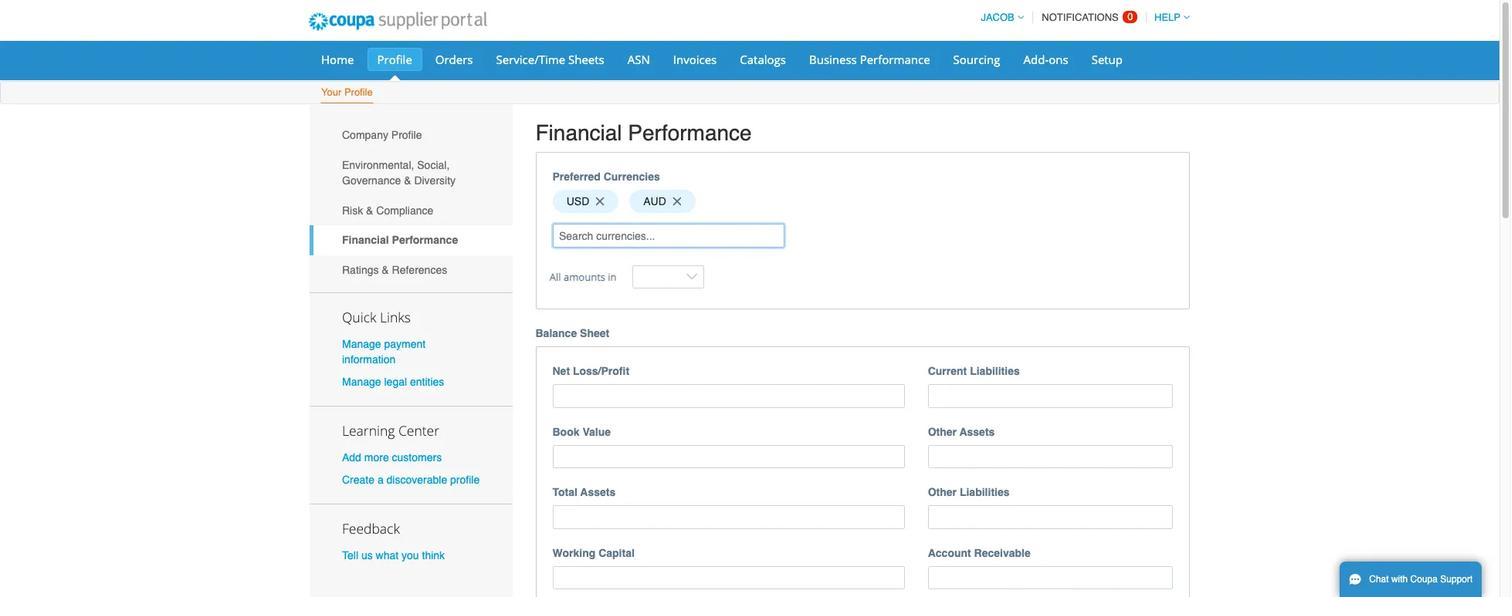 Task type: describe. For each thing, give the bounding box(es) containing it.
what
[[376, 550, 399, 562]]

orders
[[435, 52, 473, 67]]

profile for company profile
[[391, 129, 422, 142]]

with
[[1391, 574, 1408, 585]]

manage legal entities
[[342, 376, 444, 388]]

& for references
[[382, 264, 389, 276]]

other for other assets
[[928, 426, 957, 438]]

current
[[928, 366, 967, 378]]

manage payment information link
[[342, 338, 426, 366]]

tell
[[342, 550, 358, 562]]

create a discoverable profile
[[342, 474, 480, 487]]

support
[[1440, 574, 1473, 585]]

net loss/profit
[[552, 366, 629, 378]]

book
[[552, 426, 579, 438]]

customers
[[392, 452, 442, 464]]

performance for business performance link
[[860, 52, 930, 67]]

account receivable
[[928, 547, 1031, 560]]

learning
[[342, 422, 395, 440]]

performance for financial performance link
[[392, 234, 458, 247]]

total assets
[[552, 487, 616, 499]]

profile
[[450, 474, 480, 487]]

0 vertical spatial financial performance
[[535, 120, 752, 145]]

chat with coupa support button
[[1340, 562, 1482, 598]]

account
[[928, 547, 971, 560]]

environmental, social, governance & diversity
[[342, 159, 456, 187]]

usd
[[566, 195, 589, 208]]

legal
[[384, 376, 407, 388]]

service/time
[[496, 52, 565, 67]]

in
[[608, 270, 617, 284]]

diversity
[[414, 174, 456, 187]]

create
[[342, 474, 375, 487]]

balance sheet
[[535, 328, 609, 340]]

profile link
[[367, 48, 422, 71]]

Account Receivable text field
[[928, 567, 1173, 590]]

center
[[398, 422, 439, 440]]

add-ons
[[1023, 52, 1068, 67]]

risk
[[342, 204, 363, 217]]

tell us what you think button
[[342, 548, 445, 564]]

home
[[321, 52, 354, 67]]

think
[[422, 550, 445, 562]]

financial performance link
[[310, 225, 512, 255]]

profile for your profile
[[344, 86, 373, 98]]

social,
[[417, 159, 450, 171]]

invoices
[[673, 52, 717, 67]]

business performance
[[809, 52, 930, 67]]

coupa
[[1410, 574, 1438, 585]]

Other Assets text field
[[928, 445, 1173, 469]]

1 horizontal spatial performance
[[628, 120, 752, 145]]

Current Liabilities text field
[[928, 385, 1173, 408]]

sheet
[[580, 328, 609, 340]]

payment
[[384, 338, 426, 350]]

quick
[[342, 308, 376, 326]]

working
[[552, 547, 595, 560]]

Total Assets text field
[[552, 506, 905, 530]]

service/time sheets
[[496, 52, 604, 67]]

liabilities for other liabilities
[[960, 487, 1010, 499]]

references
[[392, 264, 447, 276]]

other assets
[[928, 426, 995, 438]]

add more customers
[[342, 452, 442, 464]]

assets for other assets
[[959, 426, 995, 438]]

Book Value text field
[[552, 445, 905, 469]]

invoices link
[[663, 48, 727, 71]]

balance
[[535, 328, 577, 340]]

catalogs link
[[730, 48, 796, 71]]

more
[[364, 452, 389, 464]]

jacob link
[[974, 12, 1024, 23]]

all amounts in
[[550, 270, 617, 284]]

discoverable
[[387, 474, 447, 487]]

add more customers link
[[342, 452, 442, 464]]

value
[[582, 426, 611, 438]]

add
[[342, 452, 361, 464]]

you
[[402, 550, 419, 562]]

ratings & references link
[[310, 255, 512, 285]]

Working Capital text field
[[552, 567, 905, 590]]

compliance
[[376, 204, 433, 217]]

your profile link
[[320, 83, 374, 103]]

total
[[552, 487, 577, 499]]



Task type: vqa. For each thing, say whether or not it's contained in the screenshot.
leftmost Financial Performance
yes



Task type: locate. For each thing, give the bounding box(es) containing it.
0 horizontal spatial assets
[[580, 487, 616, 499]]

financial up preferred
[[535, 120, 622, 145]]

other for other liabilities
[[928, 487, 957, 499]]

Net Loss/Profit text field
[[552, 385, 905, 408]]

setup
[[1092, 52, 1123, 67]]

sourcing link
[[943, 48, 1010, 71]]

1 vertical spatial other
[[928, 487, 957, 499]]

& right the risk
[[366, 204, 373, 217]]

add-ons link
[[1013, 48, 1078, 71]]

& inside the 'environmental, social, governance & diversity'
[[404, 174, 411, 187]]

1 vertical spatial financial performance
[[342, 234, 458, 247]]

other liabilities
[[928, 487, 1010, 499]]

create a discoverable profile link
[[342, 474, 480, 487]]

2 horizontal spatial performance
[[860, 52, 930, 67]]

loss/profit
[[573, 366, 629, 378]]

0 horizontal spatial &
[[366, 204, 373, 217]]

0 vertical spatial liabilities
[[970, 366, 1020, 378]]

2 other from the top
[[928, 487, 957, 499]]

home link
[[311, 48, 364, 71]]

book value
[[552, 426, 611, 438]]

preferred
[[552, 170, 601, 183]]

your profile
[[321, 86, 373, 98]]

other
[[928, 426, 957, 438], [928, 487, 957, 499]]

company
[[342, 129, 388, 142]]

manage down information
[[342, 376, 381, 388]]

capital
[[598, 547, 635, 560]]

all
[[550, 270, 561, 284]]

risk & compliance
[[342, 204, 433, 217]]

business
[[809, 52, 857, 67]]

1 vertical spatial assets
[[580, 487, 616, 499]]

amounts
[[564, 270, 605, 284]]

selected list box
[[547, 186, 1178, 217]]

environmental,
[[342, 159, 414, 171]]

Other Liabilities text field
[[928, 506, 1173, 530]]

financial
[[535, 120, 622, 145], [342, 234, 389, 247]]

service/time sheets link
[[486, 48, 614, 71]]

1 vertical spatial liabilities
[[960, 487, 1010, 499]]

1 manage from the top
[[342, 338, 381, 350]]

0 vertical spatial performance
[[860, 52, 930, 67]]

financial up ratings at the top
[[342, 234, 389, 247]]

financial performance up currencies
[[535, 120, 752, 145]]

0 vertical spatial profile
[[377, 52, 412, 67]]

0 horizontal spatial financial performance
[[342, 234, 458, 247]]

chat
[[1369, 574, 1389, 585]]

0 vertical spatial financial
[[535, 120, 622, 145]]

a
[[377, 474, 384, 487]]

1 vertical spatial profile
[[344, 86, 373, 98]]

quick links
[[342, 308, 411, 326]]

environmental, social, governance & diversity link
[[310, 150, 512, 196]]

1 vertical spatial performance
[[628, 120, 752, 145]]

manage legal entities link
[[342, 376, 444, 388]]

Search currencies... field
[[552, 224, 784, 248]]

current liabilities
[[928, 366, 1020, 378]]

1 vertical spatial &
[[366, 204, 373, 217]]

profile down coupa supplier portal image
[[377, 52, 412, 67]]

aud
[[643, 195, 666, 208]]

1 horizontal spatial financial
[[535, 120, 622, 145]]

manage for manage payment information
[[342, 338, 381, 350]]

links
[[380, 308, 411, 326]]

profile right your
[[344, 86, 373, 98]]

& left diversity
[[404, 174, 411, 187]]

1 vertical spatial financial
[[342, 234, 389, 247]]

coupa supplier portal image
[[298, 2, 497, 41]]

profile inside "link"
[[344, 86, 373, 98]]

sourcing
[[953, 52, 1000, 67]]

preferred currencies
[[552, 170, 660, 183]]

add-
[[1023, 52, 1049, 67]]

performance
[[860, 52, 930, 67], [628, 120, 752, 145], [392, 234, 458, 247]]

information
[[342, 353, 396, 366]]

usd option
[[552, 190, 619, 213]]

& for compliance
[[366, 204, 373, 217]]

receivable
[[974, 547, 1031, 560]]

manage
[[342, 338, 381, 350], [342, 376, 381, 388]]

manage inside manage payment information
[[342, 338, 381, 350]]

2 horizontal spatial &
[[404, 174, 411, 187]]

currencies
[[604, 170, 660, 183]]

jacob
[[981, 12, 1014, 23]]

0 vertical spatial assets
[[959, 426, 995, 438]]

company profile
[[342, 129, 422, 142]]

manage for manage legal entities
[[342, 376, 381, 388]]

ratings
[[342, 264, 379, 276]]

aud option
[[629, 190, 695, 213]]

company profile link
[[310, 120, 512, 150]]

learning center
[[342, 422, 439, 440]]

0 vertical spatial manage
[[342, 338, 381, 350]]

performance right business
[[860, 52, 930, 67]]

asn link
[[618, 48, 660, 71]]

1 horizontal spatial financial performance
[[535, 120, 752, 145]]

& right ratings at the top
[[382, 264, 389, 276]]

performance up currencies
[[628, 120, 752, 145]]

0 vertical spatial other
[[928, 426, 957, 438]]

governance
[[342, 174, 401, 187]]

1 vertical spatial manage
[[342, 376, 381, 388]]

0 horizontal spatial financial
[[342, 234, 389, 247]]

assets down current liabilities
[[959, 426, 995, 438]]

assets for total assets
[[580, 487, 616, 499]]

performance up the references
[[392, 234, 458, 247]]

ratings & references
[[342, 264, 447, 276]]

liabilities
[[970, 366, 1020, 378], [960, 487, 1010, 499]]

catalogs
[[740, 52, 786, 67]]

risk & compliance link
[[310, 196, 512, 225]]

orders link
[[425, 48, 483, 71]]

net
[[552, 366, 570, 378]]

liabilities right current at the bottom right
[[970, 366, 1020, 378]]

entities
[[410, 376, 444, 388]]

2 vertical spatial &
[[382, 264, 389, 276]]

1 other from the top
[[928, 426, 957, 438]]

1 horizontal spatial assets
[[959, 426, 995, 438]]

assets right total
[[580, 487, 616, 499]]

business performance link
[[799, 48, 940, 71]]

0 horizontal spatial performance
[[392, 234, 458, 247]]

profile up environmental, social, governance & diversity link
[[391, 129, 422, 142]]

working capital
[[552, 547, 635, 560]]

us
[[361, 550, 373, 562]]

2 vertical spatial performance
[[392, 234, 458, 247]]

your
[[321, 86, 341, 98]]

asn
[[628, 52, 650, 67]]

other up account
[[928, 487, 957, 499]]

2 vertical spatial profile
[[391, 129, 422, 142]]

financial performance down compliance
[[342, 234, 458, 247]]

feedback
[[342, 520, 400, 538]]

1 horizontal spatial &
[[382, 264, 389, 276]]

manage payment information
[[342, 338, 426, 366]]

manage up information
[[342, 338, 381, 350]]

profile
[[377, 52, 412, 67], [344, 86, 373, 98], [391, 129, 422, 142]]

other down current at the bottom right
[[928, 426, 957, 438]]

0 vertical spatial &
[[404, 174, 411, 187]]

tell us what you think
[[342, 550, 445, 562]]

liabilities up account receivable at the right of the page
[[960, 487, 1010, 499]]

liabilities for current liabilities
[[970, 366, 1020, 378]]

sheets
[[568, 52, 604, 67]]

2 manage from the top
[[342, 376, 381, 388]]



